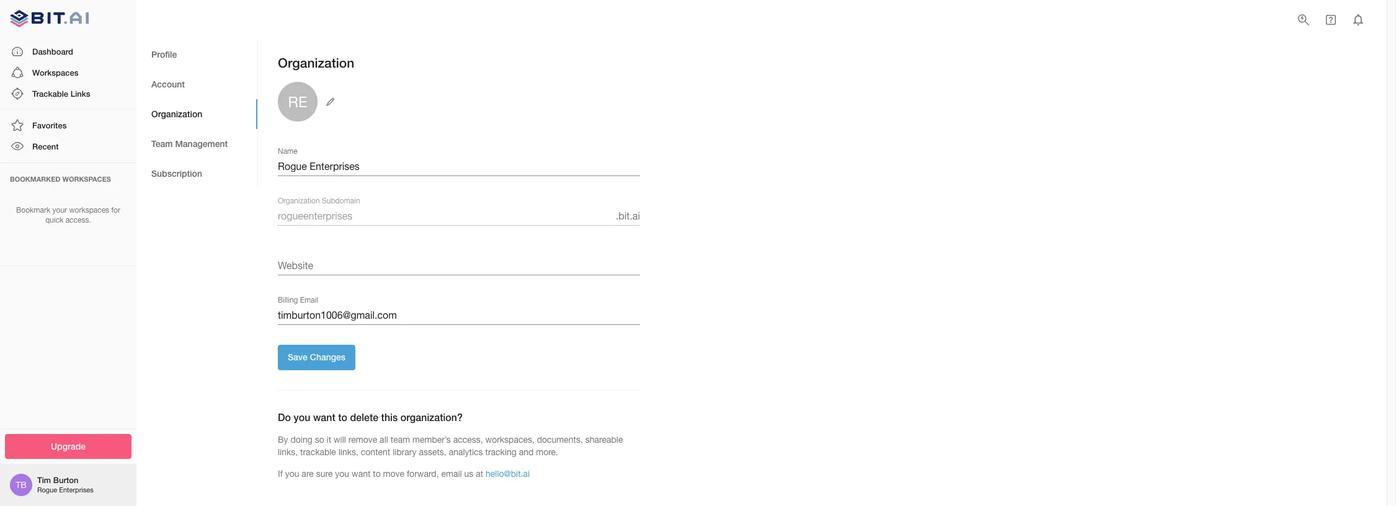 Task type: describe. For each thing, give the bounding box(es) containing it.
it
[[327, 435, 331, 445]]

delete
[[350, 411, 378, 423]]

if
[[278, 469, 283, 479]]

tim burton rogue enterprises
[[37, 475, 93, 494]]

so
[[315, 435, 324, 445]]

billing
[[278, 296, 298, 304]]

profile link
[[136, 40, 257, 69]]

workspaces,
[[485, 435, 535, 445]]

team management
[[151, 138, 228, 149]]

are
[[302, 469, 314, 479]]

you for do
[[294, 411, 310, 423]]

will
[[334, 435, 346, 445]]

bookmark
[[16, 206, 50, 214]]

email
[[300, 296, 318, 304]]

sure
[[316, 469, 333, 479]]

at
[[476, 469, 483, 479]]

trackable links button
[[0, 83, 136, 104]]

Acme Company text field
[[278, 157, 640, 176]]

0 vertical spatial organization
[[278, 55, 354, 71]]

account
[[151, 79, 185, 89]]

re button
[[278, 82, 339, 122]]

by
[[278, 435, 288, 445]]

enterprises
[[59, 487, 93, 494]]

upgrade
[[51, 441, 86, 451]]

upgrade button
[[5, 434, 131, 459]]

documents,
[[537, 435, 583, 445]]

you right the sure
[[335, 469, 349, 479]]

bookmark your workspaces for quick access.
[[16, 206, 120, 225]]

2 links, from the left
[[339, 447, 358, 457]]

save changes
[[288, 352, 346, 362]]

recent
[[32, 142, 59, 152]]

workspaces button
[[0, 62, 136, 83]]

2 vertical spatial organization
[[278, 197, 320, 205]]

subscription
[[151, 168, 202, 178]]

account link
[[136, 69, 257, 99]]

more.
[[536, 447, 558, 457]]

1 links, from the left
[[278, 447, 298, 457]]

.bit.ai
[[616, 210, 640, 221]]

move
[[383, 469, 404, 479]]

save
[[288, 352, 308, 362]]

rogue
[[37, 487, 57, 494]]

team management link
[[136, 129, 257, 159]]

organization inside organization link
[[151, 108, 202, 119]]

and
[[519, 447, 534, 457]]

favorites button
[[0, 115, 136, 136]]

hello@bit.ai link
[[486, 469, 530, 479]]

subscription link
[[136, 159, 257, 189]]

content
[[361, 447, 390, 457]]

library
[[393, 447, 417, 457]]

organization?
[[401, 411, 463, 423]]

name
[[278, 147, 298, 155]]

1 vertical spatial to
[[373, 469, 381, 479]]

hello@bit.ai
[[486, 469, 530, 479]]

team
[[391, 435, 410, 445]]

billing email
[[278, 296, 318, 304]]

your
[[52, 206, 67, 214]]

all
[[380, 435, 388, 445]]

workspaces
[[32, 67, 78, 77]]

member's
[[412, 435, 451, 445]]

if you are sure you want to move forward, email us at hello@bit.ai
[[278, 469, 530, 479]]

workspaces
[[62, 175, 111, 183]]

dashboard button
[[0, 41, 136, 62]]

save changes button
[[278, 345, 355, 370]]

email
[[441, 469, 462, 479]]

access,
[[453, 435, 483, 445]]



Task type: locate. For each thing, give the bounding box(es) containing it.
burton
[[53, 475, 78, 485]]

organization
[[278, 55, 354, 71], [151, 108, 202, 119], [278, 197, 320, 205]]

1 vertical spatial want
[[352, 469, 371, 479]]

forward,
[[407, 469, 439, 479]]

access.
[[66, 216, 91, 225]]

tim
[[37, 475, 51, 485]]

dashboard
[[32, 46, 73, 56]]

shareable
[[585, 435, 623, 445]]

https:// text field
[[278, 256, 640, 276]]

links, down will
[[339, 447, 358, 457]]

0 vertical spatial to
[[338, 411, 347, 423]]

want down content
[[352, 469, 371, 479]]

bookmarked
[[10, 175, 60, 183]]

us
[[464, 469, 473, 479]]

subdomain
[[322, 197, 360, 205]]

by doing so it will remove all team member's access, workspaces, documents, shareable links, trackable links, content library assets, analytics tracking and more.
[[278, 435, 623, 457]]

organization link
[[136, 99, 257, 129]]

workspaces
[[69, 206, 109, 214]]

trackable
[[300, 447, 336, 457]]

organization subdomain
[[278, 197, 360, 205]]

links,
[[278, 447, 298, 457], [339, 447, 358, 457]]

analytics
[[449, 447, 483, 457]]

team
[[151, 138, 173, 149]]

recent button
[[0, 136, 136, 157]]

organization up re button
[[278, 55, 354, 71]]

links, down by
[[278, 447, 298, 457]]

1 horizontal spatial want
[[352, 469, 371, 479]]

you right if
[[285, 469, 299, 479]]

you@example.com text field
[[278, 305, 640, 325]]

tb
[[16, 480, 27, 490]]

1 horizontal spatial to
[[373, 469, 381, 479]]

organization down account
[[151, 108, 202, 119]]

doing
[[291, 435, 312, 445]]

links
[[71, 89, 90, 99]]

you
[[294, 411, 310, 423], [285, 469, 299, 479], [335, 469, 349, 479]]

changes
[[310, 352, 346, 362]]

0 vertical spatial want
[[313, 411, 335, 423]]

assets,
[[419, 447, 446, 457]]

quick
[[45, 216, 63, 225]]

0 horizontal spatial want
[[313, 411, 335, 423]]

tracking
[[485, 447, 517, 457]]

do
[[278, 411, 291, 423]]

management
[[175, 138, 228, 149]]

acme text field
[[278, 206, 611, 226]]

tab list
[[136, 40, 257, 189]]

1 horizontal spatial links,
[[339, 447, 358, 457]]

want
[[313, 411, 335, 423], [352, 469, 371, 479]]

1 vertical spatial organization
[[151, 108, 202, 119]]

to left the move in the left of the page
[[373, 469, 381, 479]]

to left delete
[[338, 411, 347, 423]]

organization left subdomain
[[278, 197, 320, 205]]

profile
[[151, 49, 177, 59]]

do you want to delete this organization?
[[278, 411, 463, 423]]

0 horizontal spatial links,
[[278, 447, 298, 457]]

favorites
[[32, 120, 67, 130]]

this
[[381, 411, 398, 423]]

you right do
[[294, 411, 310, 423]]

to
[[338, 411, 347, 423], [373, 469, 381, 479]]

remove
[[348, 435, 377, 445]]

bookmarked workspaces
[[10, 175, 111, 183]]

trackable
[[32, 89, 68, 99]]

re
[[288, 93, 307, 111]]

0 horizontal spatial to
[[338, 411, 347, 423]]

for
[[111, 206, 120, 214]]

you for if
[[285, 469, 299, 479]]

trackable links
[[32, 89, 90, 99]]

want up it
[[313, 411, 335, 423]]

tab list containing profile
[[136, 40, 257, 189]]



Task type: vqa. For each thing, say whether or not it's contained in the screenshot.
and
yes



